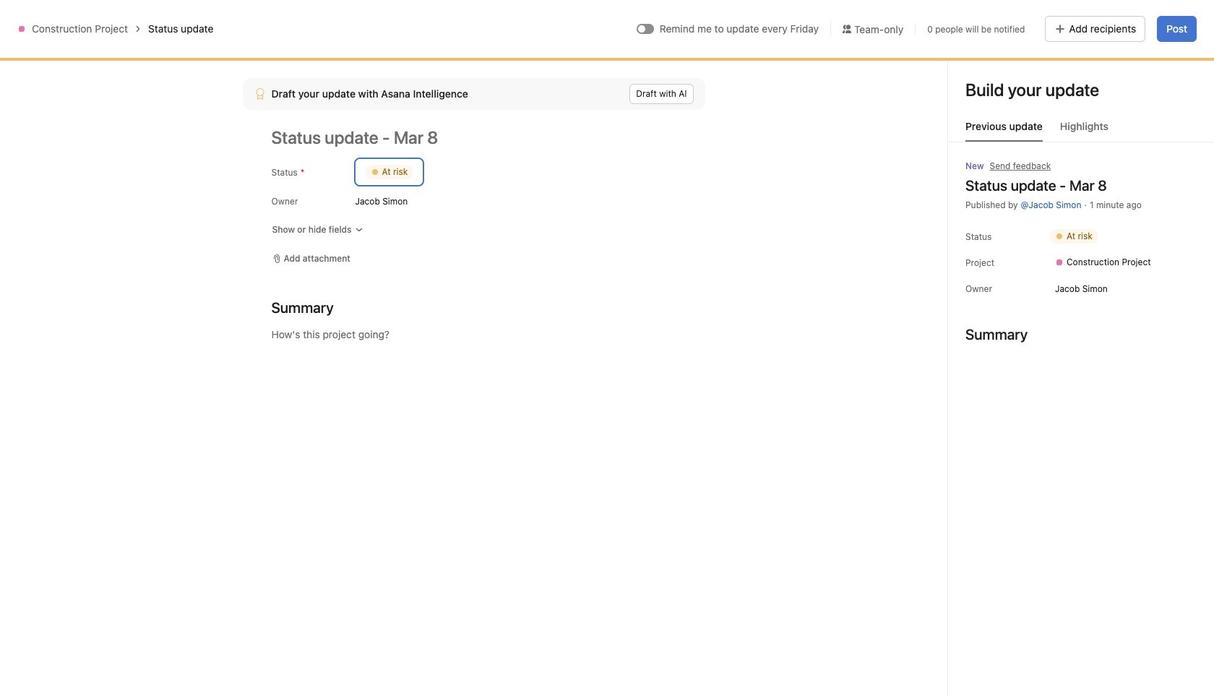 Task type: describe. For each thing, give the bounding box(es) containing it.
board image
[[200, 53, 217, 70]]

Title of update text field
[[271, 121, 705, 153]]

manage project members image
[[943, 53, 961, 70]]

rules for drafting image
[[331, 137, 343, 148]]

add task image
[[1013, 137, 1025, 148]]

mark complete image
[[421, 173, 438, 190]]

hide sidebar image
[[19, 12, 30, 23]]

add task image
[[354, 137, 366, 148]]



Task type: vqa. For each thing, say whether or not it's contained in the screenshot.
PROJECT MONOCOPTER within the main content
no



Task type: locate. For each thing, give the bounding box(es) containing it.
Section title text field
[[271, 298, 334, 318]]

add to starred image
[[398, 47, 410, 59]]

rules for created image
[[990, 137, 1002, 148]]

Mark complete checkbox
[[421, 173, 438, 190]]

switch
[[637, 24, 654, 34]]

tab list
[[948, 119, 1214, 142]]



